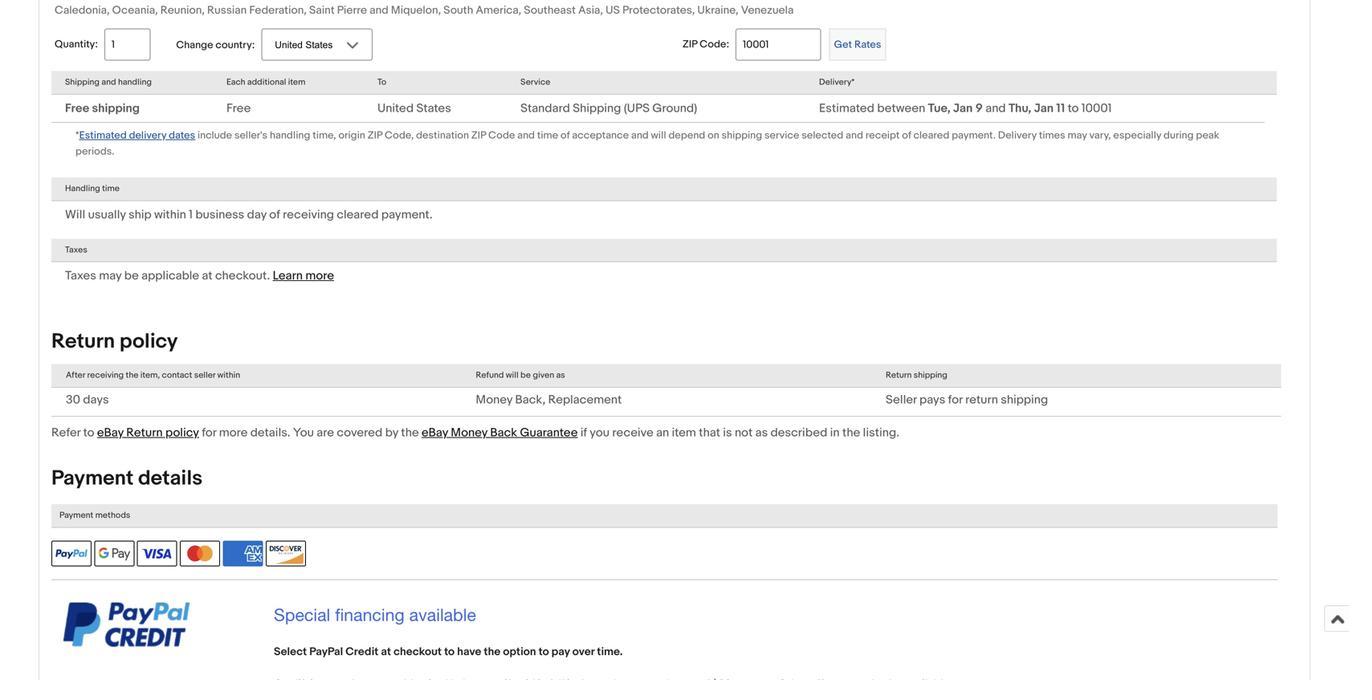 Task type: vqa. For each thing, say whether or not it's contained in the screenshot.
Dolls & Teddy Bears image
no



Task type: locate. For each thing, give the bounding box(es) containing it.
0 vertical spatial will
[[651, 129, 666, 142]]

receipt
[[866, 129, 900, 142]]

2 taxes from the top
[[65, 269, 96, 283]]

time down standard
[[537, 129, 558, 142]]

item right additional
[[288, 77, 305, 88]]

free up the *
[[65, 101, 89, 116]]

checkout
[[394, 645, 442, 659]]

0 horizontal spatial free
[[65, 101, 89, 116]]

times
[[1039, 129, 1065, 142]]

1 vertical spatial for
[[202, 426, 216, 440]]

shipping up the free shipping
[[65, 77, 100, 88]]

1 horizontal spatial will
[[651, 129, 666, 142]]

1 vertical spatial will
[[506, 370, 519, 381]]

1 vertical spatial item
[[672, 426, 696, 440]]

free for free
[[226, 101, 251, 116]]

payment methods
[[59, 510, 130, 521]]

french
[[704, 0, 739, 1], [783, 0, 818, 1]]

back,
[[515, 393, 546, 407]]

shipping up pays
[[914, 370, 948, 381]]

within
[[154, 207, 186, 222], [217, 370, 240, 381]]

over
[[572, 645, 595, 659]]

0 vertical spatial receiving
[[283, 207, 334, 222]]

1 vertical spatial taxes
[[65, 269, 96, 283]]

time up usually
[[102, 184, 120, 194]]

be left given
[[520, 370, 531, 381]]

covered
[[337, 426, 383, 440]]

0 horizontal spatial item
[[288, 77, 305, 88]]

to left the pay
[[539, 645, 549, 659]]

standard
[[521, 101, 570, 116]]

0 horizontal spatial handling
[[118, 77, 152, 88]]

code,
[[385, 129, 414, 142]]

0 horizontal spatial for
[[202, 426, 216, 440]]

saint
[[309, 4, 335, 17]]

payment left methods
[[59, 510, 93, 521]]

1 horizontal spatial zip
[[471, 129, 486, 142]]

2 jan from the left
[[1034, 101, 1054, 116]]

within left 1
[[154, 207, 186, 222]]

may left the vary,
[[1068, 129, 1087, 142]]

0 vertical spatial return
[[51, 329, 115, 354]]

Quantity: text field
[[104, 29, 150, 61]]

asia, left us
[[578, 4, 603, 17]]

venezuela
[[741, 4, 794, 17]]

1 horizontal spatial may
[[1068, 129, 1087, 142]]

1 vertical spatial time
[[102, 184, 120, 194]]

service
[[521, 77, 550, 88]]

1 vertical spatial return
[[886, 370, 912, 381]]

0 vertical spatial within
[[154, 207, 186, 222]]

0 horizontal spatial payment.
[[381, 207, 433, 222]]

0 vertical spatial payment
[[51, 466, 134, 491]]

item right "an"
[[672, 426, 696, 440]]

jan left 11
[[1034, 101, 1054, 116]]

0 horizontal spatial may
[[99, 269, 122, 283]]

* estimated delivery dates
[[75, 129, 195, 142]]

may inside include seller's handling time, origin zip code, destination zip code and time of acceptance and will depend on shipping service selected and receipt of cleared payment. delivery times may vary, especially during peak periods.
[[1068, 129, 1087, 142]]

at left checkout.
[[202, 269, 212, 283]]

)
[[694, 101, 697, 116]]

0 vertical spatial handling
[[118, 77, 152, 88]]

will right refund
[[506, 370, 519, 381]]

estimated up periods.
[[79, 129, 127, 142]]

ebay down 'days'
[[97, 426, 124, 440]]

1 horizontal spatial shipping
[[573, 101, 621, 116]]

more right learn
[[305, 269, 334, 283]]

1 vertical spatial shipping
[[573, 101, 621, 116]]

1 horizontal spatial within
[[217, 370, 240, 381]]

2 french from the left
[[783, 0, 818, 1]]

0 vertical spatial payment.
[[952, 129, 996, 142]]

1 french from the left
[[704, 0, 739, 1]]

option
[[503, 645, 536, 659]]

0 horizontal spatial ebay
[[97, 426, 124, 440]]

listing.
[[863, 426, 899, 440]]

as right not
[[755, 426, 768, 440]]

0 horizontal spatial zip
[[368, 129, 382, 142]]

seller
[[194, 370, 215, 381]]

day
[[247, 207, 267, 222]]

0 horizontal spatial time
[[102, 184, 120, 194]]

time inside include seller's handling time, origin zip code, destination zip code and time of acceptance and will depend on shipping service selected and receipt of cleared payment. delivery times may vary, especially during peak periods.
[[537, 129, 558, 142]]

of right day
[[269, 207, 280, 222]]

0 horizontal spatial jan
[[953, 101, 973, 116]]

return up payment details
[[126, 426, 163, 440]]

shipping right on at the top of page
[[722, 129, 762, 142]]

africa,
[[206, 0, 239, 1]]

receiving up 'days'
[[87, 370, 124, 381]]

libya,
[[1034, 0, 1063, 1]]

1 horizontal spatial of
[[561, 129, 570, 142]]

the right 'by'
[[401, 426, 419, 440]]

may
[[1068, 129, 1087, 142], [99, 269, 122, 283]]

0 vertical spatial for
[[948, 393, 963, 407]]

cleared inside include seller's handling time, origin zip code, destination zip code and time of acceptance and will depend on shipping service selected and receipt of cleared payment. delivery times may vary, especially during peak periods.
[[914, 129, 949, 142]]

policy up details
[[165, 426, 199, 440]]

zip
[[683, 38, 697, 51], [368, 129, 382, 142], [471, 129, 486, 142]]

selected
[[802, 129, 843, 142]]

1 horizontal spatial more
[[305, 269, 334, 283]]

of down standard
[[561, 129, 570, 142]]

shipping
[[65, 77, 100, 88], [573, 101, 621, 116]]

1 vertical spatial cleared
[[337, 207, 379, 222]]

0 vertical spatial money
[[476, 393, 513, 407]]

box,
[[127, 0, 149, 1]]

united
[[377, 101, 414, 116]]

cleared down origin on the top of page
[[337, 207, 379, 222]]

money left back
[[451, 426, 488, 440]]

paypal image
[[51, 541, 92, 566]]

handling left time,
[[270, 129, 310, 142]]

policy up the item,
[[120, 329, 178, 354]]

1 vertical spatial more
[[219, 426, 248, 440]]

2 ebay from the left
[[422, 426, 448, 440]]

0 vertical spatial more
[[305, 269, 334, 283]]

not
[[735, 426, 753, 440]]

after
[[66, 370, 85, 381]]

0 vertical spatial be
[[124, 269, 139, 283]]

1 horizontal spatial as
[[755, 426, 768, 440]]

1 vertical spatial at
[[381, 645, 391, 659]]

methods
[[95, 510, 130, 521]]

between
[[877, 101, 925, 116]]

0 vertical spatial taxes
[[65, 245, 87, 255]]

american express image
[[223, 541, 263, 566]]

zip left code:
[[683, 38, 697, 51]]

shipping down shipping and handling on the left top of page
[[92, 101, 140, 116]]

to right 11
[[1068, 101, 1079, 116]]

asia, up saint
[[319, 0, 344, 1]]

more
[[305, 269, 334, 283], [219, 426, 248, 440]]

states
[[416, 101, 451, 116]]

taxes
[[65, 245, 87, 255], [65, 269, 96, 283]]

of right receipt
[[902, 129, 911, 142]]

french up venezuela
[[783, 0, 818, 1]]

1 vertical spatial money
[[451, 426, 488, 440]]

estimated down delivery*
[[819, 101, 874, 116]]

11
[[1056, 101, 1065, 116]]

include
[[198, 129, 232, 142]]

the
[[126, 370, 138, 381], [401, 426, 419, 440], [842, 426, 860, 440], [484, 645, 501, 659]]

french up ukraine,
[[704, 0, 739, 1]]

asia,
[[319, 0, 344, 1], [578, 4, 603, 17]]

1 vertical spatial payment.
[[381, 207, 433, 222]]

payment up payment methods
[[51, 466, 134, 491]]

1 vertical spatial handling
[[270, 129, 310, 142]]

visa image
[[137, 541, 177, 566]]

0 vertical spatial time
[[537, 129, 558, 142]]

depend
[[669, 129, 705, 142]]

pierre
[[337, 4, 367, 17]]

protectorates,
[[622, 4, 695, 17]]

zip right origin on the top of page
[[368, 129, 382, 142]]

1 horizontal spatial receiving
[[283, 207, 334, 222]]

dates
[[169, 129, 195, 142]]

2 horizontal spatial zip
[[683, 38, 697, 51]]

1 horizontal spatial at
[[381, 645, 391, 659]]

each
[[226, 77, 245, 88]]

return up after
[[51, 329, 115, 354]]

to
[[377, 77, 386, 88]]

0 vertical spatial as
[[556, 370, 565, 381]]

0 vertical spatial cleared
[[914, 129, 949, 142]]

money down refund
[[476, 393, 513, 407]]

cleared down tue,
[[914, 129, 949, 142]]

is
[[723, 426, 732, 440]]

1 horizontal spatial ebay
[[422, 426, 448, 440]]

quantity:
[[55, 38, 98, 51]]

more left details.
[[219, 426, 248, 440]]

refer to ebay return policy for more details. you are covered by the ebay money back guarantee if you receive an item that is not as described in the listing.
[[51, 426, 899, 440]]

0 vertical spatial at
[[202, 269, 212, 283]]

0 horizontal spatial will
[[506, 370, 519, 381]]

as right given
[[556, 370, 565, 381]]

0 horizontal spatial shipping
[[65, 77, 100, 88]]

jan left '9'
[[953, 101, 973, 116]]

0 vertical spatial asia,
[[319, 0, 344, 1]]

available
[[409, 605, 476, 625]]

0 vertical spatial may
[[1068, 129, 1087, 142]]

1 vertical spatial policy
[[165, 426, 199, 440]]

you
[[590, 426, 610, 440]]

1 horizontal spatial time
[[537, 129, 558, 142]]

zip left code
[[471, 129, 486, 142]]

0 horizontal spatial french
[[704, 0, 739, 1]]

1 horizontal spatial for
[[948, 393, 963, 407]]

and right '9'
[[986, 101, 1006, 116]]

include seller's handling time, origin zip code, destination zip code and time of acceptance and will depend on shipping service selected and receipt of cleared payment. delivery times may vary, especially during peak periods.
[[75, 129, 1219, 158]]

0 horizontal spatial be
[[124, 269, 139, 283]]

google pay image
[[94, 541, 134, 566]]

handling inside include seller's handling time, origin zip code, destination zip code and time of acceptance and will depend on shipping service selected and receipt of cleared payment. delivery times may vary, especially during peak periods.
[[270, 129, 310, 142]]

1 horizontal spatial payment.
[[952, 129, 996, 142]]

and up the free shipping
[[102, 77, 116, 88]]

1 vertical spatial asia,
[[578, 4, 603, 17]]

1 vertical spatial be
[[520, 370, 531, 381]]

1 horizontal spatial asia,
[[578, 4, 603, 17]]

within right the seller
[[217, 370, 240, 381]]

0 vertical spatial estimated
[[819, 101, 874, 116]]

1 horizontal spatial cleared
[[914, 129, 949, 142]]

southeast
[[524, 4, 576, 17]]

0 horizontal spatial receiving
[[87, 370, 124, 381]]

south
[[444, 4, 473, 17]]

1 horizontal spatial estimated
[[819, 101, 874, 116]]

1 vertical spatial may
[[99, 269, 122, 283]]

1 taxes from the top
[[65, 245, 87, 255]]

learn more link
[[273, 269, 334, 283]]

1 free from the left
[[65, 101, 89, 116]]

for down the seller
[[202, 426, 216, 440]]

be left applicable
[[124, 269, 139, 283]]

0 horizontal spatial at
[[202, 269, 212, 283]]

1 vertical spatial estimated
[[79, 129, 127, 142]]

zip code:
[[683, 38, 729, 51]]

return
[[965, 393, 998, 407]]

(ups
[[624, 101, 650, 116]]

each additional item
[[226, 77, 305, 88]]

handling down the quantity: text box
[[118, 77, 152, 88]]

1 horizontal spatial free
[[226, 101, 251, 116]]

1 horizontal spatial handling
[[270, 129, 310, 142]]

and right code
[[517, 129, 535, 142]]

back
[[490, 426, 517, 440]]

1 vertical spatial as
[[755, 426, 768, 440]]

free
[[65, 101, 89, 116], [226, 101, 251, 116]]

2 horizontal spatial return
[[886, 370, 912, 381]]

may left applicable
[[99, 269, 122, 283]]

1 horizontal spatial be
[[520, 370, 531, 381]]

and left receipt
[[846, 129, 863, 142]]

ebay right 'by'
[[422, 426, 448, 440]]

miquelon,
[[391, 4, 441, 17]]

*
[[75, 129, 79, 142]]

1 horizontal spatial item
[[672, 426, 696, 440]]

get rates button
[[829, 29, 886, 61]]

1 horizontal spatial french
[[783, 0, 818, 1]]

additional
[[247, 77, 286, 88]]

receiving right day
[[283, 207, 334, 222]]

0 horizontal spatial estimated
[[79, 129, 127, 142]]

financing
[[335, 605, 405, 625]]

the right have
[[484, 645, 501, 659]]

for
[[948, 393, 963, 407], [202, 426, 216, 440]]

return up the seller
[[886, 370, 912, 381]]

handling
[[65, 184, 100, 194]]

item
[[288, 77, 305, 88], [672, 426, 696, 440]]

0 vertical spatial policy
[[120, 329, 178, 354]]

after receiving the item, contact seller within
[[66, 370, 240, 381]]

shipping up acceptance
[[573, 101, 621, 116]]

2 free from the left
[[226, 101, 251, 116]]

for right pays
[[948, 393, 963, 407]]

free down each
[[226, 101, 251, 116]]

master card image
[[180, 541, 220, 566]]

will left depend
[[651, 129, 666, 142]]

the right "in"
[[842, 426, 860, 440]]

payment. down '9'
[[952, 129, 996, 142]]

be
[[124, 269, 139, 283], [520, 370, 531, 381]]

payment. down code,
[[381, 207, 433, 222]]

1 horizontal spatial jan
[[1034, 101, 1054, 116]]

1 horizontal spatial return
[[126, 426, 163, 440]]

free for free shipping
[[65, 101, 89, 116]]

1 vertical spatial payment
[[59, 510, 93, 521]]

greenland,
[[874, 0, 930, 1]]

0 horizontal spatial return
[[51, 329, 115, 354]]

contact
[[162, 370, 192, 381]]

0 vertical spatial item
[[288, 77, 305, 88]]

that
[[699, 426, 720, 440]]

handling
[[118, 77, 152, 88], [270, 129, 310, 142]]

at right credit
[[381, 645, 391, 659]]



Task type: describe. For each thing, give the bounding box(es) containing it.
discover image
[[266, 541, 306, 566]]

if
[[581, 426, 587, 440]]

payment for payment details
[[51, 466, 134, 491]]

will usually ship within 1 business day of receiving cleared payment.
[[65, 207, 433, 222]]

time,
[[313, 129, 336, 142]]

will inside include seller's handling time, origin zip code, destination zip code and time of acceptance and will depend on shipping service selected and receipt of cleared payment. delivery times may vary, especially during peak periods.
[[651, 129, 666, 142]]

0 vertical spatial shipping
[[65, 77, 100, 88]]

middle
[[1169, 0, 1204, 1]]

special financing available
[[274, 605, 476, 625]]

alaska/hawaii,
[[242, 0, 317, 1]]

10001
[[1082, 101, 1112, 116]]

to left have
[[444, 645, 455, 659]]

to right the refer
[[83, 426, 94, 440]]

be for will
[[520, 370, 531, 381]]

receive
[[612, 426, 653, 440]]

days
[[83, 393, 109, 407]]

destination
[[416, 129, 469, 142]]

ukraine,
[[697, 4, 738, 17]]

martinique,
[[1066, 0, 1123, 1]]

taxes for taxes
[[65, 245, 87, 255]]

business
[[195, 207, 244, 222]]

be for may
[[124, 269, 139, 283]]

0 horizontal spatial of
[[269, 207, 280, 222]]

1 jan from the left
[[953, 101, 973, 116]]

9
[[975, 101, 983, 116]]

federation,
[[249, 4, 307, 17]]

caledonia,
[[55, 4, 110, 17]]

0 horizontal spatial as
[[556, 370, 565, 381]]

free shipping
[[65, 101, 140, 116]]

handling for seller's
[[270, 129, 310, 142]]

guiana,
[[742, 0, 780, 1]]

code:
[[700, 38, 729, 51]]

ebay money back guarantee link
[[422, 426, 578, 440]]

america,
[[476, 4, 521, 17]]

refund
[[476, 370, 504, 381]]

in
[[830, 426, 840, 440]]

thu,
[[1009, 101, 1031, 116]]

item,
[[140, 370, 160, 381]]

2 vertical spatial return
[[126, 426, 163, 440]]

0 horizontal spatial more
[[219, 426, 248, 440]]

by
[[385, 426, 398, 440]]

apo/fpo,
[[152, 0, 204, 1]]

new
[[1234, 0, 1256, 1]]

especially
[[1113, 129, 1161, 142]]

bermuda,
[[401, 0, 450, 1]]

shipping right return at bottom right
[[1001, 393, 1048, 407]]

po box, apo/fpo, africa, alaska/hawaii, asia, barbados, bermuda, canada, central america and caribbean, europe, french guiana, french polynesia, greenland, guadeloupe, israel, libya, martinique, mexico, middle east, new caledonia, oceania, reunion, russian federation, saint pierre and miquelon, south america, southeast asia, us protectorates, ukraine, venezuela
[[55, 0, 1256, 17]]

israel,
[[1002, 0, 1031, 1]]

1
[[189, 207, 193, 222]]

guadeloupe,
[[933, 0, 999, 1]]

get
[[834, 39, 852, 51]]

reunion,
[[160, 4, 205, 17]]

0 horizontal spatial asia,
[[319, 0, 344, 1]]

select paypal credit at checkout to have the option to pay over time.
[[274, 645, 623, 659]]

handling time
[[65, 184, 120, 194]]

payment for payment methods
[[59, 510, 93, 521]]

united states
[[377, 101, 451, 116]]

shipping and handling
[[65, 77, 152, 88]]

taxes for taxes may be applicable at checkout. learn more
[[65, 269, 96, 283]]

and right the america
[[582, 0, 601, 1]]

us
[[606, 4, 620, 17]]

and down (ups
[[631, 129, 649, 142]]

acceptance
[[572, 129, 629, 142]]

will
[[65, 207, 85, 222]]

ZIP Code: text field
[[736, 29, 821, 61]]

shipping inside include seller's handling time, origin zip code, destination zip code and time of acceptance and will depend on shipping service selected and receipt of cleared payment. delivery times may vary, especially during peak periods.
[[722, 129, 762, 142]]

0 horizontal spatial within
[[154, 207, 186, 222]]

pay
[[552, 645, 570, 659]]

po
[[109, 0, 125, 1]]

seller pays for return shipping
[[886, 393, 1048, 407]]

special
[[274, 605, 330, 625]]

standard shipping (ups ground )
[[521, 101, 697, 116]]

payment. inside include seller's handling time, origin zip code, destination zip code and time of acceptance and will depend on shipping service selected and receipt of cleared payment. delivery times may vary, especially during peak periods.
[[952, 129, 996, 142]]

oceania,
[[112, 4, 158, 17]]

tue,
[[928, 101, 951, 116]]

country:
[[216, 39, 255, 51]]

mexico,
[[1126, 0, 1166, 1]]

1 vertical spatial receiving
[[87, 370, 124, 381]]

delivery
[[998, 129, 1037, 142]]

change
[[176, 39, 213, 51]]

canada,
[[452, 0, 494, 1]]

applicable
[[141, 269, 199, 283]]

return for return shipping
[[886, 370, 912, 381]]

on
[[708, 129, 719, 142]]

seller's
[[234, 129, 267, 142]]

handling for and
[[118, 77, 152, 88]]

refund will be given as
[[476, 370, 565, 381]]

payment details
[[51, 466, 203, 491]]

barbados,
[[347, 0, 398, 1]]

time.
[[597, 645, 623, 659]]

refer
[[51, 426, 81, 440]]

service
[[765, 129, 799, 142]]

during
[[1164, 129, 1194, 142]]

return for return policy
[[51, 329, 115, 354]]

and down barbados, on the left of page
[[370, 4, 389, 17]]

learn
[[273, 269, 303, 283]]

the left the item,
[[126, 370, 138, 381]]

0 horizontal spatial cleared
[[337, 207, 379, 222]]

credit
[[346, 645, 378, 659]]

ship
[[128, 207, 151, 222]]

1 ebay from the left
[[97, 426, 124, 440]]

1 vertical spatial within
[[217, 370, 240, 381]]

delivery*
[[819, 77, 855, 88]]

are
[[317, 426, 334, 440]]

east,
[[1206, 0, 1231, 1]]

usually
[[88, 207, 126, 222]]

2 horizontal spatial of
[[902, 129, 911, 142]]



